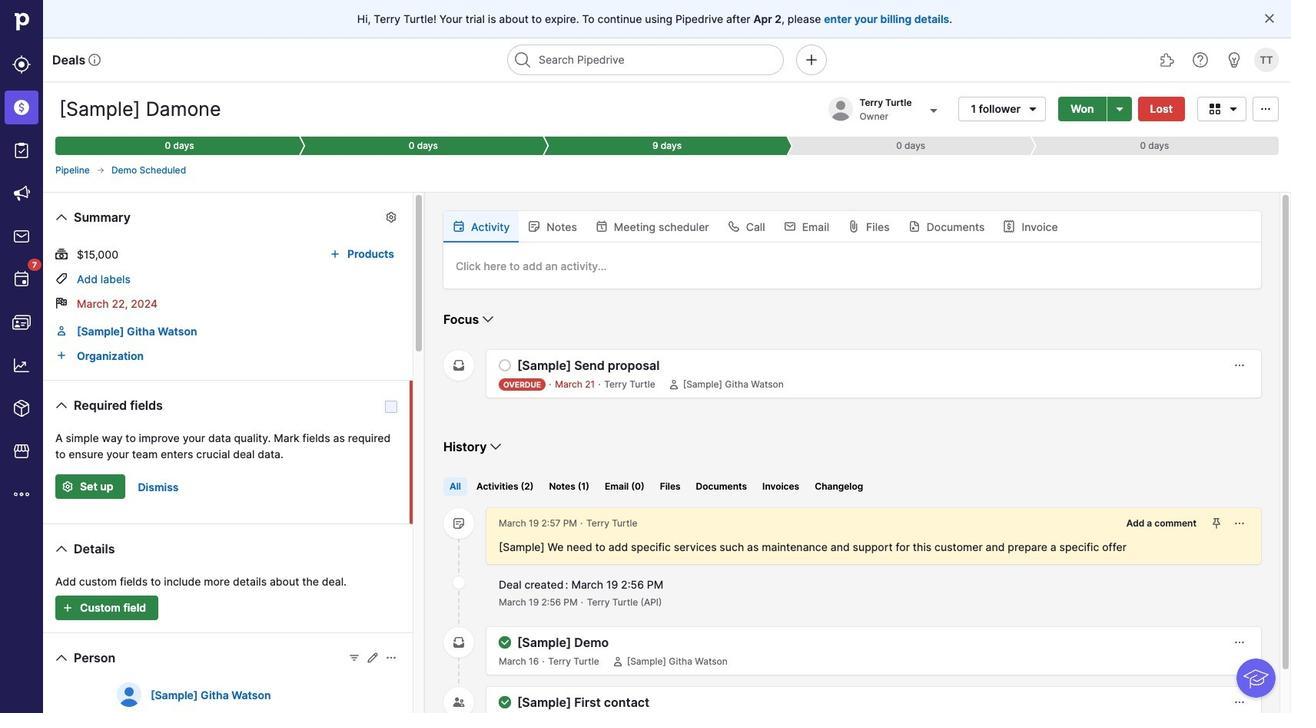 Task type: describe. For each thing, give the bounding box(es) containing it.
1 color secondary image from the top
[[453, 360, 465, 372]]

leads image
[[12, 55, 31, 74]]

1 color primary inverted image from the top
[[58, 481, 77, 493]]

more image
[[12, 486, 31, 504]]

color link image
[[55, 350, 68, 362]]

color secondary image
[[453, 577, 465, 589]]

color link image
[[55, 325, 68, 337]]

more actions image
[[1234, 518, 1246, 530]]

sales inbox image
[[12, 227, 31, 246]]

campaigns image
[[12, 184, 31, 203]]

marketplace image
[[12, 443, 31, 461]]

3 more actions image from the top
[[1234, 697, 1246, 709]]

1 more actions image from the top
[[1234, 360, 1246, 372]]

Search Pipedrive field
[[507, 45, 784, 75]]

2 color secondary image from the top
[[453, 518, 465, 530]]

sales assistant image
[[1225, 51, 1244, 69]]

3 color secondary image from the top
[[453, 637, 465, 649]]

quick add image
[[802, 51, 821, 69]]

[Sample] Damone text field
[[55, 94, 251, 125]]

info image
[[89, 54, 101, 66]]

color undefined image
[[12, 271, 31, 289]]



Task type: vqa. For each thing, say whether or not it's contained in the screenshot.
Knowledge Center Bot, also known as KC Bot is an onboarding assistant that allows you to see the list of onboarding items in one place for quick and easy reference. This improves your in-app experience. image
yes



Task type: locate. For each thing, give the bounding box(es) containing it.
1 vertical spatial color primary inverted image
[[58, 603, 77, 615]]

pin this note image
[[1210, 518, 1223, 530]]

quick help image
[[1191, 51, 1210, 69]]

2 color primary inverted image from the top
[[58, 603, 77, 615]]

color primary inverted image
[[58, 481, 77, 493], [58, 603, 77, 615]]

color primary image
[[1024, 103, 1042, 115], [1224, 103, 1243, 115], [1257, 103, 1275, 115], [96, 166, 105, 175], [52, 208, 71, 227], [453, 221, 465, 233], [528, 221, 541, 233], [784, 221, 796, 233], [848, 221, 860, 233], [1003, 221, 1016, 233], [55, 273, 68, 285], [55, 297, 68, 310], [479, 310, 497, 329], [499, 360, 511, 372], [668, 379, 680, 391], [487, 438, 505, 457], [499, 637, 511, 649], [52, 649, 71, 668], [367, 653, 379, 665], [385, 653, 397, 665], [612, 656, 624, 669], [499, 697, 511, 709]]

2 vertical spatial more actions image
[[1234, 697, 1246, 709]]

home image
[[10, 10, 33, 33]]

menu item
[[0, 86, 43, 129]]

deals image
[[12, 98, 31, 117]]

1 vertical spatial more actions image
[[1234, 637, 1246, 649]]

0 vertical spatial more actions image
[[1234, 360, 1246, 372]]

knowledge center bot, also known as kc bot is an onboarding assistant that allows you to see the list of onboarding items in one place for quick and easy reference. this improves your in-app experience. image
[[1237, 660, 1276, 699]]

transfer ownership image
[[924, 101, 943, 120]]

color secondary image
[[453, 360, 465, 372], [453, 518, 465, 530], [453, 637, 465, 649], [453, 697, 465, 709]]

4 color secondary image from the top
[[453, 697, 465, 709]]

products image
[[12, 400, 31, 418]]

menu
[[0, 0, 43, 714]]

0 vertical spatial color primary inverted image
[[58, 481, 77, 493]]

2 more actions image from the top
[[1234, 637, 1246, 649]]

insights image
[[12, 357, 31, 375]]

options image
[[1110, 103, 1129, 115]]

color primary image
[[1264, 12, 1276, 25], [1206, 103, 1224, 115], [385, 211, 397, 224], [596, 221, 608, 233], [728, 221, 740, 233], [908, 221, 921, 233], [55, 248, 68, 261], [326, 248, 344, 261], [52, 397, 71, 415], [52, 540, 71, 559], [348, 653, 360, 665]]

more actions image
[[1234, 360, 1246, 372], [1234, 637, 1246, 649], [1234, 697, 1246, 709]]

contacts image
[[12, 314, 31, 332]]

projects image
[[12, 141, 31, 160]]



